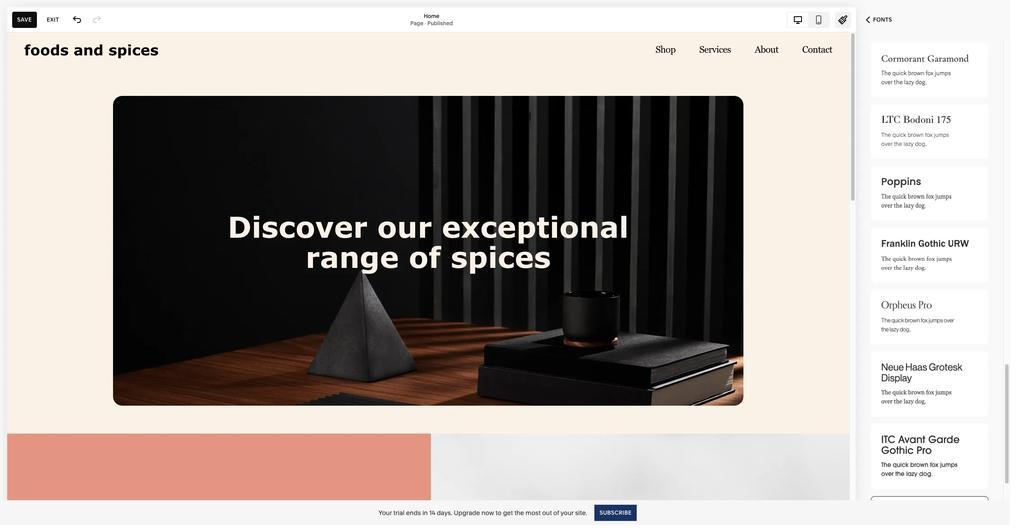 Task type: locate. For each thing, give the bounding box(es) containing it.
brown inside ltc bodoni 175 the quick brown fox jumps over the lazy dog.
[[908, 131, 924, 139]]

dog. down avant
[[919, 470, 933, 478]]

site.
[[575, 509, 587, 517]]

brown down avant
[[910, 461, 928, 469]]

the down display
[[894, 398, 902, 405]]

jumps inside 'orpheus pro the quick brown fox jumps over the lazy dog.'
[[929, 317, 943, 324]]

1 vertical spatial the quick brown fox jumps over the lazy dog.
[[881, 255, 952, 271]]

page
[[410, 20, 423, 26]]

neue haas grotesk display
[[881, 361, 963, 384]]

brown down orpheus
[[905, 317, 920, 324]]

of
[[553, 509, 559, 517]]

0 vertical spatial the quick brown fox jumps over the lazy dog.
[[881, 69, 951, 86]]

avant
[[898, 433, 925, 446]]

your
[[561, 509, 574, 517]]

2 the quick brown fox jumps over the lazy dog. from the top
[[881, 255, 952, 271]]

gothic
[[918, 237, 946, 249], [881, 444, 914, 457]]

the down franklin
[[894, 264, 902, 271]]

lazy down avant
[[906, 470, 918, 478]]

trial
[[393, 509, 405, 517]]

the quick brown fox jumps over the lazy dog. down franklin gothic urw
[[881, 255, 952, 271]]

dog. down bodoni
[[915, 140, 927, 148]]

1 horizontal spatial gothic
[[918, 237, 946, 249]]

0 horizontal spatial gothic
[[881, 444, 914, 457]]

get
[[503, 509, 513, 517]]

exit button
[[42, 11, 64, 28]]

14
[[429, 509, 435, 517]]

6 the from the top
[[881, 389, 891, 396]]

lazy down bodoni
[[904, 140, 914, 148]]

7 the from the top
[[881, 461, 891, 469]]

dog. down franklin gothic urw
[[915, 264, 926, 271]]

the quick brown fox jumps over the lazy dog.
[[881, 69, 951, 86], [881, 255, 952, 271], [881, 389, 952, 405]]

lazy down poppins
[[904, 202, 914, 209]]

4 the from the top
[[881, 255, 891, 262]]

save
[[17, 16, 32, 23]]

jumps inside the "poppins the quick brown fox jumps over the lazy dog."
[[936, 193, 952, 200]]

quick down orpheus
[[892, 317, 904, 324]]

pro
[[919, 297, 932, 313], [917, 444, 932, 457]]

over
[[881, 78, 893, 86], [881, 140, 893, 148], [881, 202, 893, 209], [881, 264, 892, 271], [944, 317, 954, 324], [881, 398, 893, 405], [881, 470, 894, 478]]

quick
[[892, 69, 907, 77], [893, 131, 906, 139], [892, 193, 907, 200], [893, 255, 907, 262], [892, 317, 904, 324], [893, 389, 907, 396], [893, 461, 909, 469]]

cormorant
[[881, 53, 925, 64]]

pro right the itc
[[917, 444, 932, 457]]

fox
[[926, 69, 934, 77], [925, 131, 933, 139], [926, 193, 934, 200], [927, 255, 935, 262], [921, 317, 928, 324], [926, 389, 934, 396], [930, 461, 939, 469]]

0 vertical spatial pro
[[919, 297, 932, 313]]

brown down bodoni
[[908, 131, 924, 139]]

subscribe button
[[594, 505, 636, 521]]

jumps inside ltc bodoni 175 the quick brown fox jumps over the lazy dog.
[[934, 131, 949, 139]]

1 vertical spatial pro
[[917, 444, 932, 457]]

the down orpheus
[[881, 326, 889, 333]]

dog. inside the "poppins the quick brown fox jumps over the lazy dog."
[[915, 202, 926, 209]]

the quick brown fox jumps over the lazy dog. for cormorant
[[881, 69, 951, 86]]

brown down poppins
[[908, 193, 925, 200]]

1 the from the top
[[881, 69, 891, 77]]

quick down poppins
[[892, 193, 907, 200]]

2 the from the top
[[881, 131, 891, 139]]

pro inside 'orpheus pro the quick brown fox jumps over the lazy dog.'
[[919, 297, 932, 313]]

the down poppins
[[894, 202, 902, 209]]

brown down franklin gothic urw
[[908, 255, 925, 262]]

neue
[[881, 361, 904, 373]]

dog. inside ltc bodoni 175 the quick brown fox jumps over the lazy dog.
[[915, 140, 927, 148]]

lazy down orpheus
[[890, 326, 899, 333]]

brown inside 'itc avant garde gothic pro the quick brown fox jumps over the lazy dog.'
[[910, 461, 928, 469]]

3 the quick brown fox jumps over the lazy dog. from the top
[[881, 389, 952, 405]]

orpheus
[[881, 297, 916, 313]]

175
[[936, 114, 951, 126]]

grotesk
[[929, 361, 963, 373]]

quick inside the "poppins the quick brown fox jumps over the lazy dog."
[[892, 193, 907, 200]]

tab list
[[788, 12, 829, 27]]

the down poppins
[[881, 193, 891, 200]]

dog. down poppins
[[915, 202, 926, 209]]

to
[[496, 509, 502, 517]]

the quick brown fox jumps over the lazy dog. down neue haas grotesk display
[[881, 389, 952, 405]]

brown
[[908, 69, 925, 77], [908, 131, 924, 139], [908, 193, 925, 200], [908, 255, 925, 262], [905, 317, 920, 324], [908, 389, 925, 396], [910, 461, 928, 469]]

the down orpheus
[[881, 317, 891, 324]]

over inside 'orpheus pro the quick brown fox jumps over the lazy dog.'
[[944, 317, 954, 324]]

display
[[881, 372, 912, 384]]

haas
[[905, 361, 927, 373]]

5 the from the top
[[881, 317, 891, 324]]

exit
[[47, 16, 59, 23]]

the down ltc
[[881, 131, 891, 139]]

in
[[422, 509, 428, 517]]

the
[[894, 78, 903, 86], [894, 140, 902, 148], [894, 202, 902, 209], [894, 264, 902, 271], [881, 326, 889, 333], [894, 398, 902, 405], [896, 470, 905, 478], [514, 509, 524, 517]]

the
[[881, 69, 891, 77], [881, 131, 891, 139], [881, 193, 891, 200], [881, 255, 891, 262], [881, 317, 891, 324], [881, 389, 891, 396], [881, 461, 891, 469]]

ltc
[[881, 114, 901, 126]]

quick down ltc
[[893, 131, 906, 139]]

quick down avant
[[893, 461, 909, 469]]

orpheus pro the quick brown fox jumps over the lazy dog.
[[881, 297, 954, 333]]

days.
[[437, 509, 452, 517]]

the quick brown fox jumps over the lazy dog. down cormorant garamond
[[881, 69, 951, 86]]

ends
[[406, 509, 421, 517]]

the down avant
[[896, 470, 905, 478]]

dog. inside 'itc avant garde gothic pro the quick brown fox jumps over the lazy dog.'
[[919, 470, 933, 478]]

brown down cormorant garamond
[[908, 69, 925, 77]]

the inside ltc bodoni 175 the quick brown fox jumps over the lazy dog.
[[894, 140, 902, 148]]

jumps
[[935, 69, 951, 77], [934, 131, 949, 139], [936, 193, 952, 200], [937, 255, 952, 262], [929, 317, 943, 324], [936, 389, 952, 396], [940, 461, 958, 469]]

the down franklin
[[881, 255, 891, 262]]

2 vertical spatial the quick brown fox jumps over the lazy dog.
[[881, 389, 952, 405]]

fox inside 'orpheus pro the quick brown fox jumps over the lazy dog.'
[[921, 317, 928, 324]]

3 the from the top
[[881, 193, 891, 200]]

lazy inside the "poppins the quick brown fox jumps over the lazy dog."
[[904, 202, 914, 209]]

the down cormorant
[[894, 78, 903, 86]]

dog.
[[916, 78, 927, 86], [915, 140, 927, 148], [915, 202, 926, 209], [915, 264, 926, 271], [900, 326, 911, 333], [915, 398, 926, 405], [919, 470, 933, 478]]

dog. down orpheus
[[900, 326, 911, 333]]

pro right orpheus
[[919, 297, 932, 313]]

the down the itc
[[881, 461, 891, 469]]

the down cormorant
[[881, 69, 891, 77]]

the inside 'orpheus pro the quick brown fox jumps over the lazy dog.'
[[881, 317, 891, 324]]

brown inside the "poppins the quick brown fox jumps over the lazy dog."
[[908, 193, 925, 200]]

lazy
[[904, 78, 914, 86], [904, 140, 914, 148], [904, 202, 914, 209], [903, 264, 914, 271], [890, 326, 899, 333], [904, 398, 914, 405], [906, 470, 918, 478]]

lazy down cormorant
[[904, 78, 914, 86]]

dog. inside 'orpheus pro the quick brown fox jumps over the lazy dog.'
[[900, 326, 911, 333]]

the down display
[[881, 389, 891, 396]]

lazy down display
[[904, 398, 914, 405]]

1 vertical spatial gothic
[[881, 444, 914, 457]]

save button
[[12, 11, 37, 28]]

quick inside 'itc avant garde gothic pro the quick brown fox jumps over the lazy dog.'
[[893, 461, 909, 469]]

your trial ends in 14 days. upgrade now to get the most out of your site.
[[379, 509, 587, 517]]

the down ltc
[[894, 140, 902, 148]]

1 the quick brown fox jumps over the lazy dog. from the top
[[881, 69, 951, 86]]



Task type: describe. For each thing, give the bounding box(es) containing it.
lazy inside 'itc avant garde gothic pro the quick brown fox jumps over the lazy dog.'
[[906, 470, 918, 478]]

poppins
[[881, 175, 921, 189]]

fonts button
[[856, 10, 902, 30]]

the inside the "poppins the quick brown fox jumps over the lazy dog."
[[894, 202, 902, 209]]

poppins the quick brown fox jumps over the lazy dog.
[[881, 175, 952, 209]]

fox inside 'itc avant garde gothic pro the quick brown fox jumps over the lazy dog.'
[[930, 461, 939, 469]]

over inside 'itc avant garde gothic pro the quick brown fox jumps over the lazy dog.'
[[881, 470, 894, 478]]

the inside 'itc avant garde gothic pro the quick brown fox jumps over the lazy dog.'
[[896, 470, 905, 478]]

the right get
[[514, 509, 524, 517]]

lazy inside ltc bodoni 175 the quick brown fox jumps over the lazy dog.
[[904, 140, 914, 148]]

now
[[482, 509, 494, 517]]

itc
[[881, 433, 896, 446]]

gothic inside 'itc avant garde gothic pro the quick brown fox jumps over the lazy dog.'
[[881, 444, 914, 457]]

dog. down neue haas grotesk display
[[915, 398, 926, 405]]

urw
[[948, 237, 969, 249]]

the inside the "poppins the quick brown fox jumps over the lazy dog."
[[881, 193, 891, 200]]

quick down cormorant
[[892, 69, 907, 77]]

subscribe
[[599, 509, 632, 516]]

the quick brown fox jumps over the lazy dog. for franklin
[[881, 255, 952, 271]]

home page · published
[[410, 12, 453, 26]]

itc avant garde gothic pro the quick brown fox jumps over the lazy dog.
[[881, 433, 960, 478]]

brown inside 'orpheus pro the quick brown fox jumps over the lazy dog.'
[[905, 317, 920, 324]]

garde
[[928, 433, 960, 446]]

dog. down cormorant garamond
[[916, 78, 927, 86]]

fox inside the "poppins the quick brown fox jumps over the lazy dog."
[[926, 193, 934, 200]]

brown down neue haas grotesk display
[[908, 389, 925, 396]]

the inside 'itc avant garde gothic pro the quick brown fox jumps over the lazy dog.'
[[881, 461, 891, 469]]

franklin
[[881, 237, 916, 249]]

lazy down franklin
[[903, 264, 914, 271]]

home
[[424, 12, 439, 19]]

out
[[542, 509, 552, 517]]

over inside the "poppins the quick brown fox jumps over the lazy dog."
[[881, 202, 893, 209]]

fonts
[[873, 16, 892, 23]]

upgrade
[[454, 509, 480, 517]]

most
[[526, 509, 541, 517]]

over inside ltc bodoni 175 the quick brown fox jumps over the lazy dog.
[[881, 140, 893, 148]]

quick inside 'orpheus pro the quick brown fox jumps over the lazy dog.'
[[892, 317, 904, 324]]

the inside 'orpheus pro the quick brown fox jumps over the lazy dog.'
[[881, 326, 889, 333]]

your
[[379, 509, 392, 517]]

jumps inside 'itc avant garde gothic pro the quick brown fox jumps over the lazy dog.'
[[940, 461, 958, 469]]

the inside ltc bodoni 175 the quick brown fox jumps over the lazy dog.
[[881, 131, 891, 139]]

0 vertical spatial gothic
[[918, 237, 946, 249]]

lazy inside 'orpheus pro the quick brown fox jumps over the lazy dog.'
[[890, 326, 899, 333]]

garamond
[[927, 53, 969, 64]]

quick down franklin
[[893, 255, 907, 262]]

fox inside ltc bodoni 175 the quick brown fox jumps over the lazy dog.
[[925, 131, 933, 139]]

bodoni
[[903, 114, 934, 126]]

pro inside 'itc avant garde gothic pro the quick brown fox jumps over the lazy dog.'
[[917, 444, 932, 457]]

cormorant garamond
[[881, 53, 969, 64]]

published
[[427, 20, 453, 26]]

quick down display
[[893, 389, 907, 396]]

quick inside ltc bodoni 175 the quick brown fox jumps over the lazy dog.
[[893, 131, 906, 139]]

franklin gothic urw
[[881, 237, 969, 249]]

ltc bodoni 175 the quick brown fox jumps over the lazy dog.
[[881, 114, 951, 148]]

·
[[425, 20, 426, 26]]

the quick brown fox jumps over the lazy dog. for neue
[[881, 389, 952, 405]]



Task type: vqa. For each thing, say whether or not it's contained in the screenshot.
"quick" associated with Archivo
no



